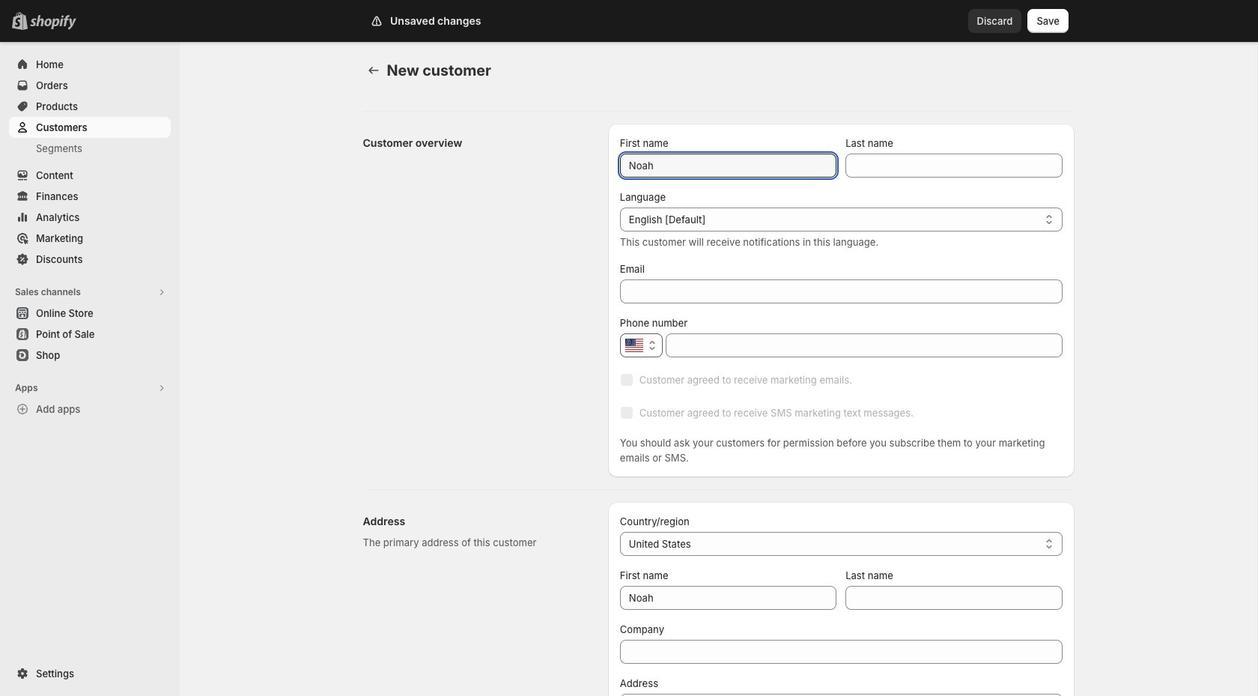 Task type: locate. For each thing, give the bounding box(es) containing it.
None email field
[[620, 280, 1063, 304]]

None text field
[[620, 154, 837, 178], [846, 586, 1063, 610], [620, 640, 1063, 664], [644, 694, 1063, 696], [620, 154, 837, 178], [846, 586, 1063, 610], [620, 640, 1063, 664], [644, 694, 1063, 696]]

None text field
[[846, 154, 1063, 178], [666, 333, 1063, 357], [620, 586, 837, 610], [846, 154, 1063, 178], [666, 333, 1063, 357], [620, 586, 837, 610]]



Task type: vqa. For each thing, say whether or not it's contained in the screenshot.
email field
yes



Task type: describe. For each thing, give the bounding box(es) containing it.
shopify image
[[30, 15, 76, 30]]

united states (+1) image
[[626, 339, 644, 352]]



